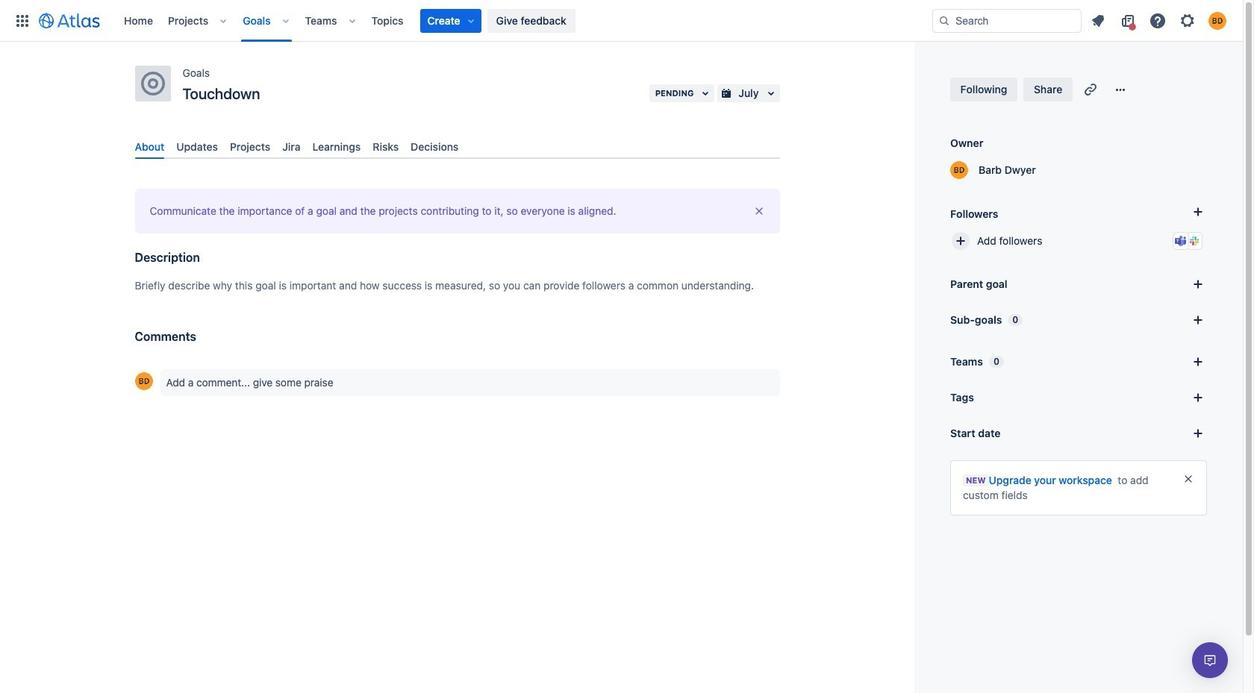 Task type: vqa. For each thing, say whether or not it's contained in the screenshot.
set start date image at bottom
no



Task type: describe. For each thing, give the bounding box(es) containing it.
settings image
[[1179, 12, 1197, 30]]

open intercom messenger image
[[1202, 652, 1220, 670]]

account image
[[1209, 12, 1227, 30]]

add a follower image
[[1190, 203, 1208, 221]]

close banner image
[[1183, 474, 1195, 486]]

close banner image
[[753, 206, 765, 218]]

notifications image
[[1090, 12, 1108, 30]]

help image
[[1150, 12, 1168, 30]]

msteams logo showing  channels are connected to this goal image
[[1176, 235, 1188, 247]]

goal icon image
[[141, 72, 165, 96]]

add follower image
[[952, 232, 970, 250]]

slack logo showing nan channels are connected to this goal image
[[1189, 235, 1201, 247]]



Task type: locate. For each thing, give the bounding box(es) containing it.
None search field
[[933, 9, 1082, 32]]

Search field
[[933, 9, 1082, 32]]

banner
[[0, 0, 1244, 42]]

more icon image
[[1112, 81, 1130, 99]]

search image
[[939, 15, 951, 27]]

top element
[[9, 0, 933, 41]]

tab list
[[129, 134, 786, 159]]

switch to... image
[[13, 12, 31, 30]]



